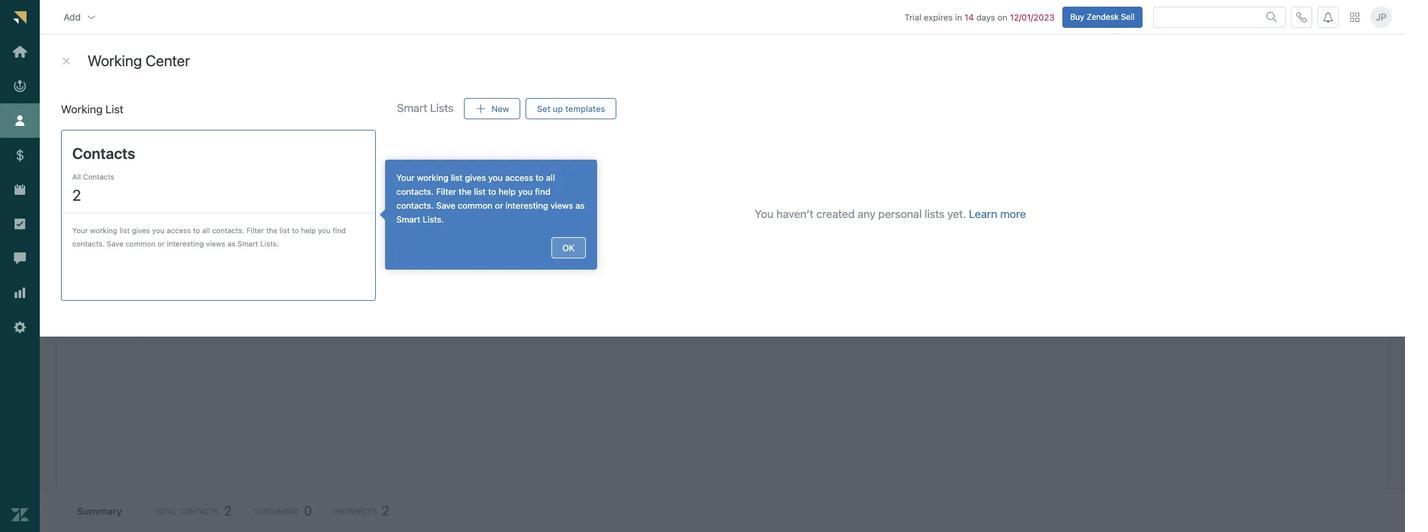 Task type: locate. For each thing, give the bounding box(es) containing it.
list up zendesk sell
[[106, 103, 124, 116]]

1 horizontal spatial lists.
[[423, 214, 444, 225]]

0 horizontal spatial all
[[202, 226, 210, 235]]

0 vertical spatial your
[[397, 172, 415, 183]]

0 vertical spatial common
[[458, 200, 493, 211]]

access
[[505, 172, 533, 183], [167, 226, 191, 235]]

set up templates button
[[526, 98, 617, 119]]

2 down all
[[72, 186, 81, 204]]

0 vertical spatial your working list gives you access to all contacts. filter the list to help you find contacts. save common or interesting views as smart lists.
[[397, 172, 585, 225]]

contacts right all
[[83, 172, 114, 181]]

lists.
[[423, 214, 444, 225], [260, 239, 279, 248]]

working right cancel icon
[[88, 52, 142, 70]]

views
[[551, 200, 573, 211], [206, 239, 226, 248]]

haven't
[[777, 208, 814, 221]]

list left center
[[121, 44, 136, 52]]

0 horizontal spatial the
[[266, 226, 278, 235]]

interesting
[[506, 200, 548, 211], [167, 239, 204, 248]]

cancel image
[[61, 56, 72, 66]]

1 horizontal spatial as
[[576, 200, 585, 211]]

filter
[[436, 186, 457, 197], [247, 226, 264, 235]]

1 zendesk sell link from the top
[[88, 154, 147, 167]]

0 vertical spatial help
[[499, 186, 516, 197]]

1 vertical spatial find
[[333, 226, 346, 235]]

customers 0
[[253, 503, 312, 519]]

1 horizontal spatial the
[[459, 186, 472, 197]]

1 horizontal spatial your working list gives you access to all contacts. filter the list to help you find contacts. save common or interesting views as smart lists.
[[397, 172, 585, 225]]

working center
[[88, 52, 190, 70]]

gives
[[465, 172, 486, 183], [132, 226, 150, 235]]

list
[[451, 172, 463, 183], [474, 186, 486, 197], [120, 226, 130, 235], [280, 226, 290, 235]]

yet.
[[948, 208, 967, 221]]

1 vertical spatial your
[[72, 226, 88, 235]]

all contacts 2
[[72, 172, 114, 204]]

working down chevron down icon
[[84, 44, 119, 52]]

0 vertical spatial working
[[417, 172, 449, 183]]

summary
[[77, 505, 122, 517]]

sell left employee
[[130, 190, 147, 202]]

1 vertical spatial all
[[202, 226, 210, 235]]

1 vertical spatial or
[[158, 239, 165, 248]]

1 vertical spatial help
[[301, 226, 316, 235]]

1 vertical spatial gives
[[132, 226, 150, 235]]

2 right prospects
[[382, 503, 390, 519]]

zendesk sell
[[88, 154, 147, 166]]

zendesk products image
[[1351, 12, 1360, 22]]

add button
[[53, 4, 107, 30]]

zendesk right buy
[[1087, 12, 1119, 22]]

0 vertical spatial or
[[495, 200, 503, 211]]

as
[[576, 200, 585, 211], [228, 239, 236, 248]]

0 vertical spatial interesting
[[506, 200, 548, 211]]

or
[[495, 200, 503, 211], [158, 239, 165, 248]]

save
[[436, 200, 456, 211], [107, 239, 123, 248]]

zendesk down all contacts 2
[[88, 205, 123, 216]]

0 vertical spatial list
[[121, 44, 136, 52]]

list for working list contacts
[[121, 44, 136, 52]]

buy zendesk sell button
[[1063, 6, 1143, 28]]

2 horizontal spatial 2
[[382, 503, 390, 519]]

1 horizontal spatial working
[[417, 172, 449, 183]]

1 vertical spatial lists.
[[260, 239, 279, 248]]

working list contacts
[[84, 44, 143, 70]]

zendesk
[[1087, 12, 1119, 22], [88, 154, 127, 166], [88, 190, 127, 202], [88, 205, 123, 216]]

working
[[84, 44, 119, 52], [88, 52, 142, 70], [61, 103, 103, 116]]

0 horizontal spatial access
[[167, 226, 191, 235]]

learn
[[970, 208, 998, 221]]

2 inside all contacts 2
[[72, 186, 81, 204]]

0 horizontal spatial 2
[[72, 186, 81, 204]]

0 horizontal spatial working
[[90, 226, 117, 235]]

your
[[397, 172, 415, 183], [72, 226, 88, 235]]

0 vertical spatial access
[[505, 172, 533, 183]]

1 horizontal spatial interesting
[[506, 200, 548, 211]]

zendesk sell link
[[88, 154, 147, 167], [88, 205, 140, 218]]

0 horizontal spatial gives
[[132, 226, 150, 235]]

list for working list
[[106, 103, 124, 116]]

zendesk sell link down all contacts 2
[[88, 205, 140, 218]]

2 left customers
[[224, 503, 232, 519]]

your working list gives you access to all contacts. filter the list to help you find contacts. save common or interesting views as smart lists.
[[397, 172, 585, 225], [72, 226, 346, 248]]

lists
[[430, 102, 454, 115]]

1 vertical spatial list
[[106, 103, 124, 116]]

0
[[304, 503, 312, 519]]

1 vertical spatial zendesk sell link
[[88, 205, 140, 218]]

1 vertical spatial as
[[228, 239, 236, 248]]

help
[[499, 186, 516, 197], [301, 226, 316, 235]]

1 vertical spatial your working list gives you access to all contacts. filter the list to help you find contacts. save common or interesting views as smart lists.
[[72, 226, 346, 248]]

working for working list contacts
[[84, 44, 119, 52]]

0 vertical spatial save
[[436, 200, 456, 211]]

0 horizontal spatial common
[[126, 239, 155, 248]]

0 vertical spatial lists.
[[423, 214, 444, 225]]

1 horizontal spatial all
[[546, 172, 555, 183]]

1 horizontal spatial find
[[535, 186, 551, 197]]

list
[[121, 44, 136, 52], [106, 103, 124, 116]]

contacts
[[84, 52, 143, 70], [72, 144, 135, 162], [83, 172, 114, 181], [179, 507, 219, 516]]

any
[[858, 208, 876, 221]]

sell
[[1122, 12, 1135, 22], [130, 154, 147, 166], [130, 190, 147, 202], [125, 205, 140, 216]]

you
[[755, 208, 774, 221]]

working down cancel icon
[[61, 103, 103, 116]]

0 horizontal spatial help
[[301, 226, 316, 235]]

common
[[458, 200, 493, 211], [126, 239, 155, 248]]

1 vertical spatial the
[[266, 226, 278, 235]]

add
[[64, 11, 81, 22]]

jp button
[[1371, 6, 1393, 28]]

2
[[72, 186, 81, 204], [224, 503, 232, 519], [382, 503, 390, 519]]

2 for all contacts 2
[[72, 186, 81, 204]]

zendesk sell link up all contacts 2
[[88, 154, 147, 167]]

0 vertical spatial filter
[[436, 186, 457, 197]]

personal
[[879, 208, 922, 221]]

0 vertical spatial all
[[546, 172, 555, 183]]

to
[[536, 172, 544, 183], [488, 186, 496, 197], [193, 226, 200, 235], [292, 226, 299, 235]]

0 horizontal spatial interesting
[[167, 239, 204, 248]]

0 vertical spatial views
[[551, 200, 573, 211]]

1 horizontal spatial common
[[458, 200, 493, 211]]

buy zendesk sell
[[1071, 12, 1135, 22]]

total contacts 2
[[154, 503, 232, 519]]

0 horizontal spatial as
[[228, 239, 236, 248]]

0 horizontal spatial views
[[206, 239, 226, 248]]

set
[[537, 103, 551, 114]]

new button
[[464, 98, 521, 119]]

find
[[535, 186, 551, 197], [333, 226, 346, 235]]

the
[[459, 186, 472, 197], [266, 226, 278, 235]]

contacts right total
[[179, 507, 219, 516]]

days
[[977, 12, 996, 22]]

zendesk image
[[11, 507, 29, 524]]

2 vertical spatial smart
[[238, 239, 258, 248]]

zendesk sell employee zendesk sell
[[88, 190, 193, 216]]

sell up zendesk sell employee zendesk sell on the top of the page
[[130, 154, 147, 166]]

you
[[489, 172, 503, 183], [518, 186, 533, 197], [152, 226, 165, 235], [318, 226, 331, 235]]

created
[[817, 208, 855, 221]]

working
[[417, 172, 449, 183], [90, 226, 117, 235]]

1 vertical spatial common
[[126, 239, 155, 248]]

0 vertical spatial gives
[[465, 172, 486, 183]]

1 horizontal spatial access
[[505, 172, 533, 183]]

0 vertical spatial smart
[[397, 102, 428, 115]]

1 horizontal spatial or
[[495, 200, 503, 211]]

0 horizontal spatial your
[[72, 226, 88, 235]]

working inside working list contacts
[[84, 44, 119, 52]]

contacts.
[[397, 186, 434, 197], [397, 200, 434, 211], [212, 226, 245, 235], [72, 239, 105, 248]]

0 horizontal spatial your working list gives you access to all contacts. filter the list to help you find contacts. save common or interesting views as smart lists.
[[72, 226, 346, 248]]

14
[[965, 12, 975, 22]]

you haven't created any personal lists yet. learn more
[[755, 208, 1027, 221]]

bell image
[[1324, 12, 1334, 22]]

all
[[546, 172, 555, 183], [202, 226, 210, 235]]

sell right buy
[[1122, 12, 1135, 22]]

1 vertical spatial working
[[90, 226, 117, 235]]

1 horizontal spatial 2
[[224, 503, 232, 519]]

contacts inside all contacts 2
[[83, 172, 114, 181]]

1 horizontal spatial your
[[397, 172, 415, 183]]

1 horizontal spatial views
[[551, 200, 573, 211]]

1 vertical spatial filter
[[247, 226, 264, 235]]

0 vertical spatial zendesk sell link
[[88, 154, 147, 167]]

1 horizontal spatial help
[[499, 186, 516, 197]]

list inside working list contacts
[[121, 44, 136, 52]]

0 horizontal spatial lists.
[[260, 239, 279, 248]]

smart
[[397, 102, 428, 115], [397, 214, 421, 225], [238, 239, 258, 248]]

1 vertical spatial save
[[107, 239, 123, 248]]



Task type: vqa. For each thing, say whether or not it's contained in the screenshot.


Task type: describe. For each thing, give the bounding box(es) containing it.
contacts image
[[67, 198, 78, 209]]

buy
[[1071, 12, 1085, 22]]

1 vertical spatial views
[[206, 239, 226, 248]]

set up templates
[[537, 103, 605, 114]]

center
[[145, 52, 190, 70]]

zendesk right the contacts icon
[[88, 190, 127, 202]]

chevron down image
[[86, 12, 97, 22]]

all
[[72, 172, 81, 181]]

2 zendesk sell link from the top
[[88, 205, 140, 218]]

trial
[[905, 12, 922, 22]]

jp
[[1377, 11, 1387, 22]]

lists
[[925, 208, 945, 221]]

working for working center
[[88, 52, 142, 70]]

12/01/2023
[[1010, 12, 1055, 22]]

1 horizontal spatial filter
[[436, 186, 457, 197]]

0 vertical spatial the
[[459, 186, 472, 197]]

in
[[956, 12, 963, 22]]

on
[[998, 12, 1008, 22]]

zendesk up all contacts 2
[[88, 154, 127, 166]]

contacts up all
[[72, 144, 135, 162]]

2 for total contacts 2
[[224, 503, 232, 519]]

zendesk inside button
[[1087, 12, 1119, 22]]

templates
[[566, 103, 605, 114]]

sell down zendesk sell
[[125, 205, 140, 216]]

0 vertical spatial find
[[535, 186, 551, 197]]

0 horizontal spatial save
[[107, 239, 123, 248]]

new
[[492, 103, 510, 114]]

Type to filter by contact name field
[[99, 109, 241, 129]]

0 horizontal spatial or
[[158, 239, 165, 248]]

search image
[[1267, 12, 1278, 22]]

1 horizontal spatial gives
[[465, 172, 486, 183]]

add image
[[476, 103, 486, 114]]

calls image
[[1297, 12, 1308, 22]]

trial expires in 14 days on 12/01/2023
[[905, 12, 1055, 22]]

ok
[[563, 242, 575, 253]]

working list
[[61, 103, 124, 116]]

expires
[[924, 12, 953, 22]]

prospects
[[333, 507, 377, 516]]

smart lists
[[397, 102, 454, 115]]

up
[[553, 103, 563, 114]]

0 horizontal spatial filter
[[247, 226, 264, 235]]

learn more link
[[970, 208, 1027, 222]]

1 vertical spatial smart
[[397, 214, 421, 225]]

sell inside button
[[1122, 12, 1135, 22]]

building image
[[67, 155, 78, 166]]

1 vertical spatial access
[[167, 226, 191, 235]]

0 horizontal spatial find
[[333, 226, 346, 235]]

contacts inside total contacts 2
[[179, 507, 219, 516]]

0 vertical spatial as
[[576, 200, 585, 211]]

prospects 2
[[333, 503, 390, 519]]

total
[[154, 507, 177, 516]]

1 horizontal spatial save
[[436, 200, 456, 211]]

more
[[1001, 208, 1027, 221]]

contacts right cancel icon
[[84, 52, 143, 70]]

working for working list
[[61, 103, 103, 116]]

customers
[[253, 507, 299, 516]]

ok button
[[551, 237, 586, 259]]

employee
[[149, 190, 193, 202]]

1 vertical spatial interesting
[[167, 239, 204, 248]]



